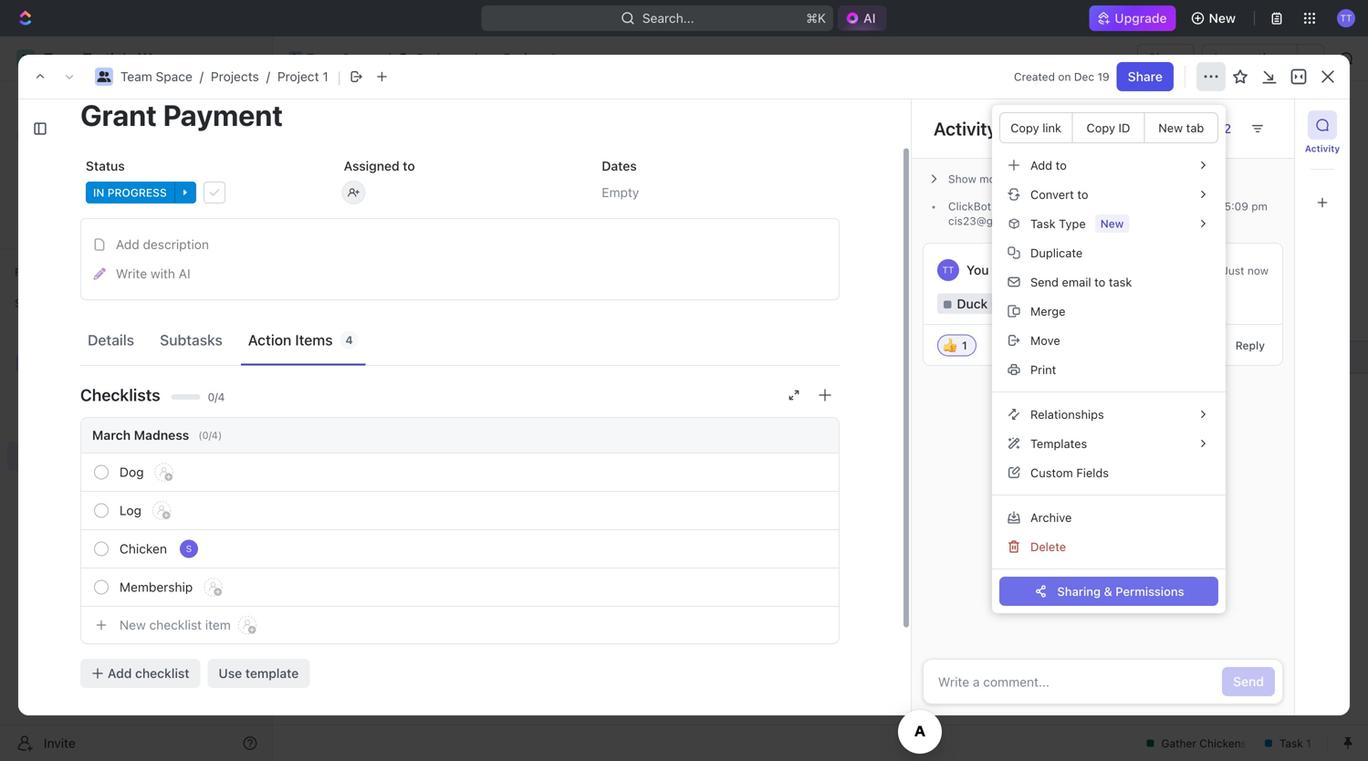 Task type: locate. For each thing, give the bounding box(es) containing it.
fields
[[1077, 466, 1109, 480]]

custom
[[1031, 466, 1073, 480]]

hide
[[948, 215, 972, 228]]

1 vertical spatial project
[[277, 69, 319, 84]]

added
[[995, 200, 1027, 213]]

team space link for the bottommost user group image
[[121, 69, 193, 84]]

copy link button
[[1001, 113, 1073, 142]]

relationships
[[1031, 408, 1104, 421]]

delete button
[[1000, 532, 1219, 561]]

ai
[[179, 266, 190, 281]]

duck
[[957, 296, 988, 311]]

home
[[44, 95, 79, 110]]

2 vertical spatial space
[[79, 356, 116, 371]]

send email to task button
[[1000, 267, 1219, 297]]

add up customize
[[1237, 117, 1261, 132]]

0 vertical spatial project
[[504, 51, 547, 66]]

0 horizontal spatial team
[[44, 356, 76, 371]]

you
[[967, 263, 989, 278]]

print
[[1031, 363, 1057, 377]]

checklist inside button
[[135, 666, 189, 681]]

tree containing team space
[[7, 318, 265, 564]]

copy link
[[1011, 121, 1062, 135]]

to right convert
[[1078, 188, 1089, 201]]

0 horizontal spatial space
[[79, 356, 116, 371]]

copy left id at the top of page
[[1087, 121, 1116, 135]]

share button
[[1138, 44, 1195, 73], [1117, 62, 1174, 91]]

team right user group icon
[[44, 356, 76, 371]]

team inside tree
[[44, 356, 76, 371]]

1 horizontal spatial copy
[[1087, 121, 1116, 135]]

dashboards
[[44, 189, 115, 204]]

2 vertical spatial projects
[[55, 387, 103, 402]]

add description button
[[87, 230, 834, 259]]

send inside "button"
[[1234, 674, 1264, 689]]

1 horizontal spatial send
[[1234, 674, 1264, 689]]

team up home 'link' on the left top of the page
[[121, 69, 152, 84]]

just now
[[1223, 264, 1269, 277]]

capture
[[991, 296, 1040, 311]]

1 horizontal spatial project
[[504, 51, 547, 66]]

eloisefran cis23@gmail.com
[[949, 200, 1134, 227]]

1 horizontal spatial team
[[121, 69, 152, 84]]

1 horizontal spatial team space
[[307, 51, 379, 66]]

to right assigned
[[403, 158, 415, 173]]

invite
[[44, 736, 76, 751]]

1 vertical spatial activity
[[1305, 143, 1340, 154]]

team
[[307, 51, 339, 66], [121, 69, 152, 84], [44, 356, 76, 371]]

0 vertical spatial task
[[1264, 117, 1292, 132]]

0 vertical spatial space
[[342, 51, 379, 66]]

team space inside the sidebar navigation
[[44, 356, 116, 371]]

clickbot
[[949, 200, 992, 213]]

2 horizontal spatial team
[[307, 51, 339, 66]]

activity inside task sidebar content section
[[934, 118, 997, 139]]

send for send
[[1234, 674, 1264, 689]]

2 vertical spatial 1
[[962, 339, 968, 352]]

team space up |
[[307, 51, 379, 66]]

at
[[1212, 200, 1222, 213]]

/
[[387, 51, 391, 66], [473, 51, 477, 66], [200, 69, 204, 84], [266, 69, 270, 84]]

0 horizontal spatial team space
[[44, 356, 116, 371]]

0 horizontal spatial task
[[1031, 217, 1056, 231]]

Edit task name text field
[[80, 98, 840, 132]]

/ up edit task name text field in the top of the page
[[387, 51, 391, 66]]

templates
[[1031, 437, 1088, 451]]

0 horizontal spatial send
[[1031, 275, 1059, 289]]

task
[[1109, 275, 1132, 289]]

add inside dropdown button
[[1031, 158, 1053, 172]]

Search tasks... text field
[[1141, 208, 1324, 235]]

1 vertical spatial space
[[156, 69, 193, 84]]

0 horizontal spatial user group image
[[97, 71, 111, 82]]

add up write
[[116, 237, 139, 252]]

team space down details
[[44, 356, 116, 371]]

new for tab
[[1159, 121, 1183, 135]]

use template button
[[208, 659, 310, 688]]

upgrade link
[[1089, 5, 1176, 31]]

add task button
[[1226, 110, 1303, 140]]

payment
[[405, 350, 458, 365]]

1 vertical spatial team
[[121, 69, 152, 84]]

1 vertical spatial projects
[[211, 69, 259, 84]]

team up |
[[307, 51, 339, 66]]

1 vertical spatial send
[[1234, 674, 1264, 689]]

0 vertical spatial team
[[307, 51, 339, 66]]

pm
[[1252, 200, 1268, 213]]

1 horizontal spatial projects
[[211, 69, 259, 84]]

add to button
[[1000, 151, 1219, 180]]

log
[[120, 503, 141, 518]]

checklist down new checklist item
[[135, 666, 189, 681]]

duplicate button
[[1000, 238, 1219, 267]]

1 vertical spatial share
[[1128, 69, 1163, 84]]

team space / projects / project 1 |
[[121, 68, 341, 86]]

convert
[[1031, 188, 1074, 201]]

space inside team space / projects / project 1 |
[[156, 69, 193, 84]]

1 horizontal spatial project 1 link
[[481, 47, 561, 69]]

share right 19
[[1128, 69, 1163, 84]]

use template
[[219, 666, 299, 681]]

user group image up home 'link' on the left top of the page
[[97, 71, 111, 82]]

customize
[[1213, 169, 1277, 184]]

1 inside task sidebar content section
[[962, 339, 968, 352]]

2 copy from the left
[[1087, 121, 1116, 135]]

table link
[[618, 164, 654, 190]]

1 copy from the left
[[1011, 121, 1040, 135]]

action items
[[248, 331, 333, 349]]

2 horizontal spatial projects
[[417, 51, 465, 66]]

item
[[205, 618, 231, 633]]

share button down upgrade
[[1138, 44, 1195, 73]]

0 vertical spatial share
[[1149, 51, 1184, 66]]

reply
[[1236, 339, 1265, 352]]

team inside team space / projects / project 1 |
[[121, 69, 152, 84]]

send inside button
[[1031, 275, 1059, 289]]

add for add task
[[1237, 117, 1261, 132]]

project up edit task name text field in the top of the page
[[504, 51, 547, 66]]

task left task sidebar navigation tab list on the right of the page
[[1264, 117, 1292, 132]]

project inside team space / projects / project 1 |
[[277, 69, 319, 84]]

0 vertical spatial activity
[[934, 118, 997, 139]]

add up convert
[[1031, 158, 1053, 172]]

to up convert to
[[1056, 158, 1067, 172]]

0 vertical spatial send
[[1031, 275, 1059, 289]]

project left |
[[277, 69, 319, 84]]

send email to task
[[1031, 275, 1132, 289]]

details
[[88, 331, 134, 349]]

checklist left item
[[149, 618, 202, 633]]

duck capture mehtods link
[[944, 296, 1096, 311]]

share for share button on the right of 19
[[1128, 69, 1163, 84]]

2 vertical spatial team
[[44, 356, 76, 371]]

action
[[248, 331, 292, 349]]

project 1
[[504, 51, 556, 66]]

1 vertical spatial task
[[1031, 217, 1056, 231]]

0 horizontal spatial 1
[[323, 69, 328, 84]]

2 horizontal spatial space
[[342, 51, 379, 66]]

details button
[[80, 323, 142, 357]]

project 1 link up edit task name text field in the top of the page
[[481, 47, 561, 69]]

share down upgrade
[[1149, 51, 1184, 66]]

&
[[1104, 585, 1113, 598]]

add to
[[1031, 158, 1067, 172]]

new down membership
[[120, 618, 146, 633]]

add down new checklist item
[[108, 666, 132, 681]]

0 vertical spatial checklist
[[149, 618, 202, 633]]

0 horizontal spatial projects
[[55, 387, 103, 402]]

task type
[[1031, 217, 1086, 231]]

2 horizontal spatial 1
[[962, 339, 968, 352]]

project 1 link left |
[[277, 69, 328, 84]]

merge button
[[1000, 297, 1219, 326]]

subtasks button
[[153, 323, 230, 357]]

team space link inside the sidebar navigation
[[44, 349, 261, 378]]

project
[[504, 51, 547, 66], [277, 69, 319, 84]]

/ left project 1
[[473, 51, 477, 66]]

0 horizontal spatial project
[[277, 69, 319, 84]]

new left tab
[[1159, 121, 1183, 135]]

tree
[[7, 318, 265, 564]]

team space link for user group icon
[[44, 349, 261, 378]]

user group image
[[290, 54, 301, 63], [97, 71, 111, 82]]

task sidebar content section
[[911, 100, 1295, 716]]

on
[[1058, 70, 1071, 83]]

0 horizontal spatial copy
[[1011, 121, 1040, 135]]

sharing & permissions
[[1058, 585, 1185, 598]]

1 horizontal spatial activity
[[1305, 143, 1340, 154]]

1 horizontal spatial task
[[1264, 117, 1292, 132]]

new up automations on the top of page
[[1209, 10, 1236, 26]]

hide button
[[940, 210, 979, 232]]

0 vertical spatial user group image
[[290, 54, 301, 63]]

user group image up team space / projects / project 1 |
[[290, 54, 301, 63]]

1 vertical spatial 1
[[323, 69, 328, 84]]

0 horizontal spatial activity
[[934, 118, 997, 139]]

0 vertical spatial team space
[[307, 51, 379, 66]]

1 horizontal spatial 1
[[550, 51, 556, 66]]

activity
[[934, 118, 997, 139], [1305, 143, 1340, 154]]

copy for copy link
[[1011, 121, 1040, 135]]

1 vertical spatial team space
[[44, 356, 116, 371]]

task down added watcher:
[[1031, 217, 1056, 231]]

duck capture mehtods
[[957, 296, 1096, 311]]

permissions
[[1116, 585, 1185, 598]]

add checklist
[[108, 666, 189, 681]]

copy left link
[[1011, 121, 1040, 135]]

grant
[[368, 350, 402, 365]]

to left task
[[1095, 275, 1106, 289]]

1 horizontal spatial space
[[156, 69, 193, 84]]

added watcher:
[[992, 200, 1078, 213]]

archive button
[[1000, 503, 1219, 532]]

space inside tree
[[79, 356, 116, 371]]

send button
[[1223, 667, 1275, 697]]

copy id
[[1087, 121, 1131, 135]]

1 vertical spatial checklist
[[135, 666, 189, 681]]

task
[[1264, 117, 1292, 132], [1031, 217, 1056, 231]]

share for share button below upgrade
[[1149, 51, 1184, 66]]

membership
[[120, 580, 193, 595]]



Task type: describe. For each thing, give the bounding box(es) containing it.
inbox
[[44, 126, 76, 142]]

relationships button
[[1000, 400, 1219, 429]]

write with ai
[[116, 266, 190, 281]]

sidebar navigation
[[0, 37, 273, 761]]

automations button
[[1203, 45, 1297, 72]]

projects inside team space / projects / project 1 |
[[211, 69, 259, 84]]

home link
[[7, 89, 265, 118]]

0 vertical spatial projects
[[417, 51, 465, 66]]

tt
[[943, 265, 954, 275]]

status
[[86, 158, 125, 173]]

4
[[346, 334, 353, 346]]

templates button
[[1000, 429, 1219, 458]]

/ left |
[[266, 69, 270, 84]]

created
[[1014, 70, 1055, 83]]

chicken
[[120, 541, 167, 556]]

tree inside the sidebar navigation
[[7, 318, 265, 564]]

custom fields button
[[1000, 458, 1219, 488]]

assigned
[[344, 158, 400, 173]]

upgrade
[[1115, 10, 1167, 26]]

5:09
[[1225, 200, 1249, 213]]

just
[[1223, 264, 1245, 277]]

eloisefran
[[1078, 200, 1134, 213]]

checklists
[[80, 385, 160, 405]]

table
[[621, 169, 654, 184]]

new button
[[1184, 4, 1247, 33]]

checklist for new
[[149, 618, 202, 633]]

/ up home 'link' on the left top of the page
[[200, 69, 204, 84]]

1 vertical spatial user group image
[[97, 71, 111, 82]]

19
[[1098, 70, 1110, 83]]

list
[[410, 169, 432, 184]]

user group image
[[19, 358, 32, 369]]

reply button
[[1229, 335, 1273, 357]]

automations
[[1212, 51, 1288, 66]]

new tab button
[[1145, 113, 1218, 142]]

add to button
[[1000, 151, 1219, 180]]

new for new button at the top of the page
[[1209, 10, 1236, 26]]

sharing & permissions button
[[1000, 577, 1219, 606]]

add for add checklist
[[108, 666, 132, 681]]

dec
[[1074, 70, 1095, 83]]

duplicate
[[1031, 246, 1083, 260]]

email
[[1062, 275, 1092, 289]]

add checklist button
[[80, 659, 200, 688]]

|
[[338, 68, 341, 86]]

archive
[[1031, 511, 1072, 524]]

spaces
[[15, 297, 53, 309]]

assigned to
[[344, 158, 415, 173]]

dog
[[120, 465, 144, 480]]

items
[[295, 331, 333, 349]]

inbox link
[[7, 120, 265, 149]]

convert to
[[1031, 188, 1089, 201]]

description
[[143, 237, 209, 252]]

to for assigned to
[[403, 158, 415, 173]]

send for send email to task
[[1031, 275, 1059, 289]]

use
[[219, 666, 242, 681]]

with
[[151, 266, 175, 281]]

grant payment
[[368, 350, 458, 365]]

0 vertical spatial 1
[[550, 51, 556, 66]]

march madness (0/4)
[[92, 428, 222, 443]]

subtasks
[[160, 331, 223, 349]]

copy for copy id
[[1087, 121, 1116, 135]]

0 horizontal spatial project 1 link
[[277, 69, 328, 84]]

mehtods
[[1043, 296, 1096, 311]]

assignees
[[761, 215, 815, 228]]

type
[[1059, 217, 1086, 231]]

watcher:
[[1030, 200, 1075, 213]]

template
[[245, 666, 299, 681]]

board
[[341, 169, 376, 184]]

add for add description
[[116, 237, 139, 252]]

0/4
[[208, 391, 225, 404]]

copy id button
[[1073, 113, 1145, 142]]

checklist for add
[[135, 666, 189, 681]]

write with ai button
[[87, 259, 834, 288]]

activity inside task sidebar navigation tab list
[[1305, 143, 1340, 154]]

custom fields
[[1031, 466, 1109, 480]]

⌘k
[[806, 10, 826, 26]]

new for checklist
[[120, 618, 146, 633]]

id
[[1119, 121, 1131, 135]]

add for add to
[[1031, 158, 1053, 172]]

print button
[[1000, 355, 1219, 384]]

to for add to
[[1056, 158, 1067, 172]]

yesterday
[[1158, 200, 1209, 213]]

projects inside tree
[[55, 387, 103, 402]]

cis23@gmail.com
[[949, 200, 1134, 227]]

add description
[[116, 237, 209, 252]]

convert to button
[[1000, 180, 1219, 209]]

now
[[1248, 264, 1269, 277]]

to for convert to
[[1078, 188, 1089, 201]]

created on dec 19
[[1014, 70, 1110, 83]]

1 inside team space / projects / project 1 |
[[323, 69, 328, 84]]

templates button
[[1000, 429, 1219, 458]]

yesterday at 5:09 pm
[[1158, 200, 1268, 213]]

delete
[[1031, 540, 1066, 554]]

1 horizontal spatial user group image
[[290, 54, 301, 63]]

new down eloisefran
[[1101, 217, 1124, 230]]

task inside add task button
[[1264, 117, 1292, 132]]

write
[[116, 266, 147, 281]]

share button right 19
[[1117, 62, 1174, 91]]

board link
[[337, 164, 376, 190]]

move
[[1031, 334, 1061, 347]]

new tab
[[1159, 121, 1205, 135]]

task sidebar navigation tab list
[[1303, 110, 1343, 217]]

sharing
[[1058, 585, 1101, 598]]

pencil image
[[93, 268, 106, 280]]



Task type: vqa. For each thing, say whether or not it's contained in the screenshot.
THE SUBTASK
no



